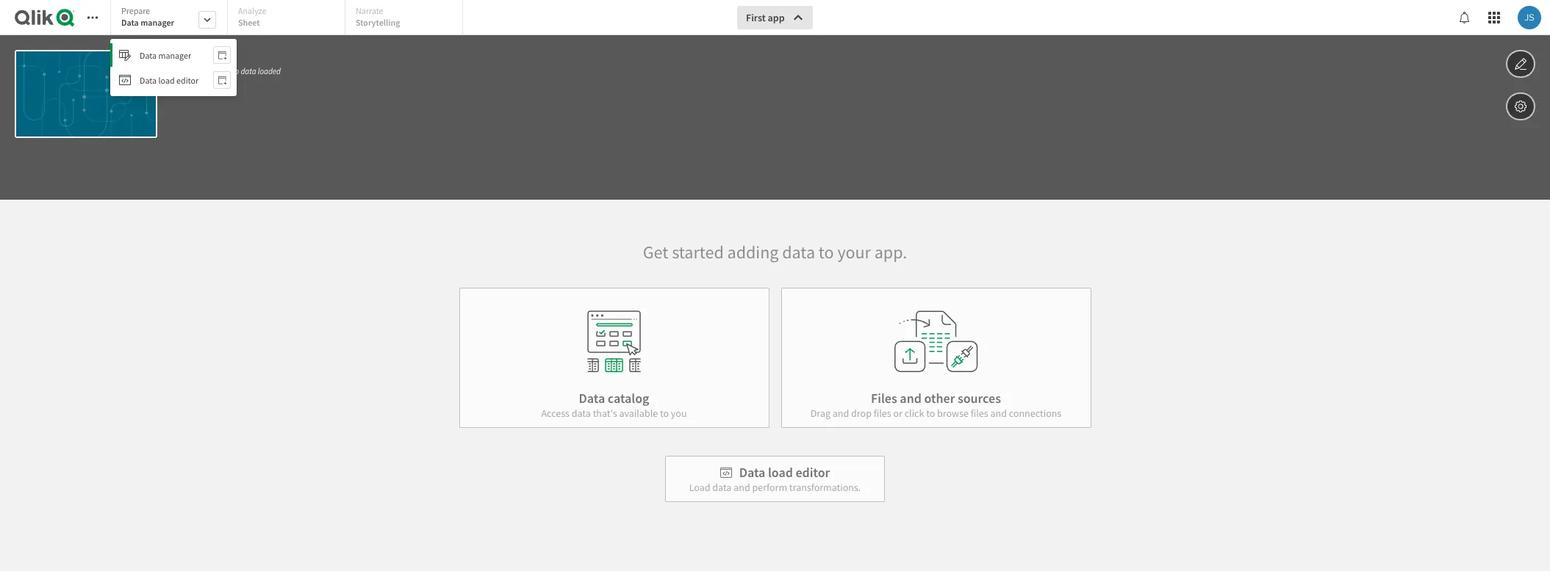 Task type: locate. For each thing, give the bounding box(es) containing it.
access
[[541, 407, 570, 420]]

files right browse
[[971, 407, 989, 420]]

to inside data catalog access data that's available to you
[[660, 407, 669, 420]]

loaded:
[[203, 66, 228, 76]]

1 horizontal spatial files
[[971, 407, 989, 420]]

perform
[[752, 482, 787, 495]]

load data and perform transformations.
[[689, 482, 861, 495]]

files
[[871, 390, 897, 407]]

1 vertical spatial first
[[172, 50, 192, 63]]

data down prepare
[[121, 17, 139, 28]]

to left the you
[[660, 407, 669, 420]]

2 files from the left
[[971, 407, 989, 420]]

data load editor inside data load editor button
[[140, 75, 199, 86]]

0 vertical spatial editor
[[176, 75, 199, 86]]

1 horizontal spatial load
[[768, 465, 793, 482]]

data right no
[[241, 66, 256, 76]]

toolbar
[[0, 0, 1550, 200]]

drag
[[811, 407, 831, 420]]

0 vertical spatial manager
[[141, 17, 174, 28]]

0 vertical spatial data load editor
[[140, 75, 199, 86]]

data right load
[[713, 482, 732, 495]]

manager up data load editor button
[[158, 50, 191, 61]]

data left that's
[[572, 407, 591, 420]]

data load editor
[[140, 75, 199, 86], [739, 465, 830, 482]]

0 horizontal spatial load
[[158, 75, 175, 86]]

0 horizontal spatial files
[[874, 407, 891, 420]]

to inside the files and other sources drag and drop files or click to browse files and connections
[[926, 407, 935, 420]]

data right application icon
[[140, 75, 157, 86]]

and right files
[[900, 390, 922, 407]]

load
[[158, 75, 175, 86], [768, 465, 793, 482]]

data inside data catalog access data that's available to you
[[572, 407, 591, 420]]

other
[[924, 390, 955, 407]]

0 horizontal spatial to
[[660, 407, 669, 420]]

prepare data manager
[[121, 5, 174, 28]]

your
[[838, 241, 871, 264]]

and
[[900, 390, 922, 407], [833, 407, 849, 420], [991, 407, 1007, 420], [734, 482, 750, 495]]

first inside button
[[746, 11, 766, 24]]

2 vertical spatial app
[[193, 82, 209, 96]]

that's
[[593, 407, 617, 420]]

edit image
[[1514, 55, 1528, 73]]

0 horizontal spatial data load editor
[[140, 75, 199, 86]]

data left catalog
[[579, 390, 605, 407]]

to
[[819, 241, 834, 264], [660, 407, 669, 420], [926, 407, 935, 420]]

you
[[671, 407, 687, 420]]

data left last
[[172, 66, 188, 76]]

1 vertical spatial app
[[194, 50, 211, 63]]

first app button
[[737, 6, 813, 29]]

data inside data catalog access data that's available to you
[[579, 390, 605, 407]]

editor
[[176, 75, 199, 86], [796, 465, 830, 482]]

app
[[768, 11, 785, 24], [194, 50, 211, 63], [193, 82, 209, 96]]

get
[[643, 241, 669, 264]]

data
[[241, 66, 256, 76], [782, 241, 815, 264], [572, 407, 591, 420], [713, 482, 732, 495]]

data inside 'first app data last loaded: no data loaded first app'
[[172, 66, 188, 76]]

data right data manager icon
[[140, 50, 157, 61]]

app.
[[875, 241, 907, 264]]

first app data last loaded: no data loaded first app
[[172, 50, 281, 96]]

app inside first app button
[[768, 11, 785, 24]]

prepare
[[121, 5, 150, 16]]

0 horizontal spatial editor
[[176, 75, 199, 86]]

data inside button
[[140, 50, 157, 61]]

editor right perform
[[796, 465, 830, 482]]

data load editor down 'drag'
[[739, 465, 830, 482]]

0 vertical spatial first
[[746, 11, 766, 24]]

transformations.
[[789, 482, 861, 495]]

files
[[874, 407, 891, 420], [971, 407, 989, 420]]

sources
[[958, 390, 1001, 407]]

data load editor down data manager
[[140, 75, 199, 86]]

1 vertical spatial manager
[[158, 50, 191, 61]]

to right click
[[926, 407, 935, 420]]

editor inside button
[[176, 75, 199, 86]]

load
[[689, 482, 710, 495]]

manager down prepare
[[141, 17, 174, 28]]

1 files from the left
[[874, 407, 891, 420]]

2 horizontal spatial to
[[926, 407, 935, 420]]

first
[[746, 11, 766, 24], [172, 50, 192, 63], [172, 82, 191, 96]]

connections
[[1009, 407, 1062, 420]]

0 vertical spatial app
[[768, 11, 785, 24]]

data
[[121, 17, 139, 28], [140, 50, 157, 61], [172, 66, 188, 76], [140, 75, 157, 86], [579, 390, 605, 407], [739, 465, 766, 482]]

editor down data manager button at the left of page
[[176, 75, 199, 86]]

files left or
[[874, 407, 891, 420]]

drop
[[851, 407, 872, 420]]

to left your on the top
[[819, 241, 834, 264]]

1 horizontal spatial editor
[[796, 465, 830, 482]]

catalog
[[608, 390, 649, 407]]

1 horizontal spatial data load editor
[[739, 465, 830, 482]]

data inside button
[[140, 75, 157, 86]]

0 vertical spatial load
[[158, 75, 175, 86]]

get started adding data to your app. application
[[0, 0, 1550, 572]]

manager
[[141, 17, 174, 28], [158, 50, 191, 61]]



Task type: vqa. For each thing, say whether or not it's contained in the screenshot.
topmost editor
yes



Task type: describe. For each thing, give the bounding box(es) containing it.
1 vertical spatial editor
[[796, 465, 830, 482]]

data right "adding"
[[782, 241, 815, 264]]

data catalog access data that's available to you
[[541, 390, 687, 420]]

data manager
              - open in new tab image
[[218, 49, 227, 61]]

loaded
[[258, 66, 281, 76]]

data inside 'first app data last loaded: no data loaded first app'
[[241, 66, 256, 76]]

1 horizontal spatial to
[[819, 241, 834, 264]]

and left perform
[[734, 482, 750, 495]]

1 vertical spatial load
[[768, 465, 793, 482]]

2 vertical spatial first
[[172, 82, 191, 96]]

data manager
[[140, 50, 191, 61]]

started
[[672, 241, 724, 264]]

last
[[190, 66, 202, 76]]

app for first app
[[768, 11, 785, 24]]

load inside button
[[158, 75, 175, 86]]

first app
[[746, 11, 785, 24]]

data load editor button
[[110, 68, 237, 92]]

application image
[[119, 74, 131, 86]]

and left the connections
[[991, 407, 1007, 420]]

first for first app data last loaded: no data loaded first app
[[172, 50, 192, 63]]

app for first app data last loaded: no data loaded first app
[[194, 50, 211, 63]]

adding
[[727, 241, 779, 264]]

data right load
[[739, 465, 766, 482]]

no
[[230, 66, 239, 76]]

manager inside prepare data manager
[[141, 17, 174, 28]]

available
[[619, 407, 658, 420]]

click
[[905, 407, 924, 420]]

or
[[893, 407, 903, 420]]

app options image
[[1514, 98, 1528, 115]]

data inside prepare data manager
[[121, 17, 139, 28]]

data manager image
[[119, 49, 131, 61]]

1 vertical spatial data load editor
[[739, 465, 830, 482]]

toolbar containing first app
[[0, 0, 1550, 200]]

files and other sources drag and drop files or click to browse files and connections
[[811, 390, 1062, 420]]

and right 'drag'
[[833, 407, 849, 420]]

get started adding data to your app.
[[643, 241, 907, 264]]

manager inside button
[[158, 50, 191, 61]]

browse
[[937, 407, 969, 420]]

data manager button
[[110, 43, 237, 67]]

data load editor
              - open in new tab image
[[218, 74, 227, 86]]

first for first app
[[746, 11, 766, 24]]



